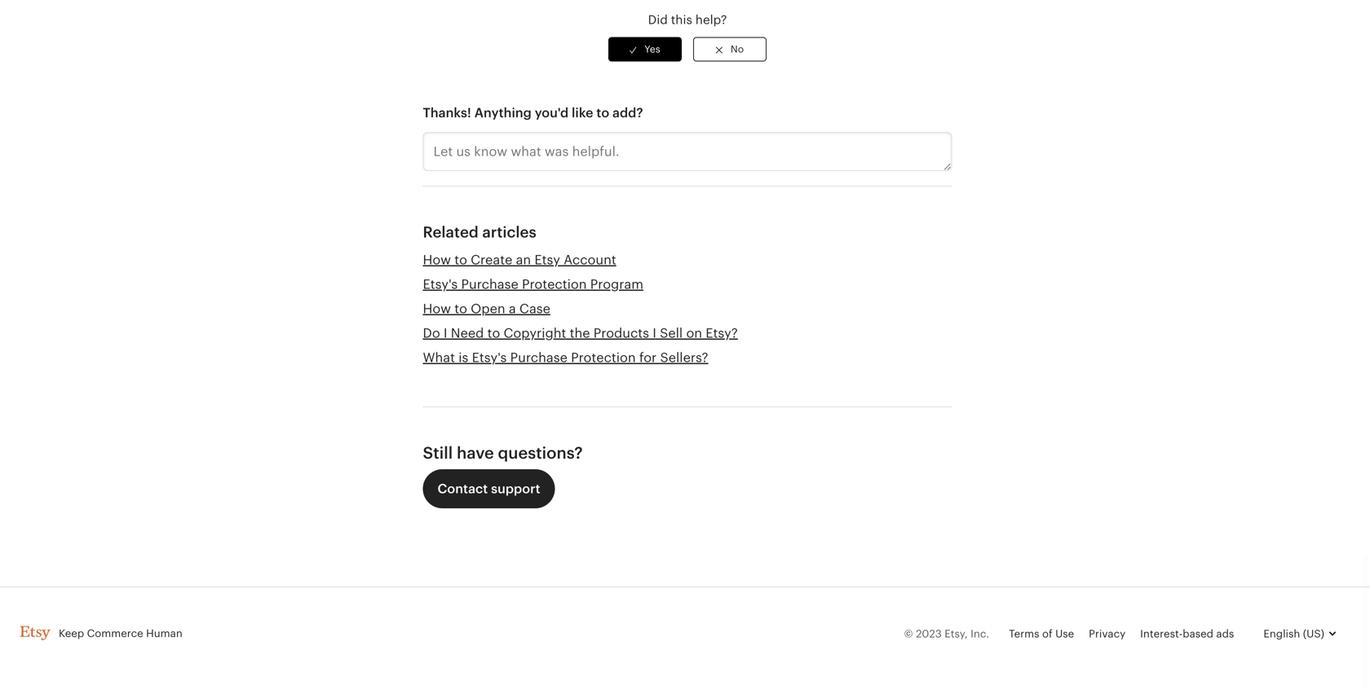 Task type: locate. For each thing, give the bounding box(es) containing it.
i
[[444, 326, 447, 341], [653, 326, 656, 341]]

0 horizontal spatial i
[[444, 326, 447, 341]]

etsy?
[[706, 326, 738, 341]]

open
[[471, 302, 505, 316]]

2 how from the top
[[423, 302, 451, 316]]

need
[[451, 326, 484, 341]]

how up the do
[[423, 302, 451, 316]]

support
[[491, 482, 540, 497]]

interest-based ads link
[[1140, 628, 1234, 641]]

privacy
[[1089, 628, 1126, 641]]

how for how to create an etsy account
[[423, 253, 451, 268]]

english
[[1264, 628, 1300, 641]]

related articles
[[423, 224, 537, 241]]

0 vertical spatial how
[[423, 253, 451, 268]]

etsy image
[[20, 626, 51, 641]]

2023
[[916, 628, 942, 641]]

i right the do
[[444, 326, 447, 341]]

still
[[423, 445, 453, 462]]

i left the sell
[[653, 326, 656, 341]]

case
[[519, 302, 550, 316]]

0 vertical spatial etsy's
[[423, 277, 458, 292]]

purchase down copyright
[[510, 351, 568, 365]]

protection down etsy
[[522, 277, 587, 292]]

for
[[639, 351, 657, 365]]

a
[[509, 302, 516, 316]]

purchase down the 'create'
[[461, 277, 518, 292]]

questions?
[[498, 445, 583, 462]]

protection down products
[[571, 351, 636, 365]]

how to open a case
[[423, 302, 550, 316]]

None radio
[[693, 37, 767, 62]]

account
[[564, 253, 616, 268]]

ads
[[1216, 628, 1234, 641]]

how down related
[[423, 253, 451, 268]]

still have questions?
[[423, 445, 583, 462]]

etsy's up the do
[[423, 277, 458, 292]]

protection
[[522, 277, 587, 292], [571, 351, 636, 365]]

help?
[[695, 13, 727, 27]]

0 vertical spatial purchase
[[461, 277, 518, 292]]

did this help?
[[648, 13, 727, 27]]

terms of use link
[[1009, 628, 1074, 641]]

1 vertical spatial purchase
[[510, 351, 568, 365]]

None radio
[[608, 37, 682, 62]]

1 how from the top
[[423, 253, 451, 268]]

to
[[596, 106, 609, 120], [454, 253, 467, 268], [454, 302, 467, 316], [487, 326, 500, 341]]

1 vertical spatial etsy's
[[472, 351, 507, 365]]

1 horizontal spatial i
[[653, 326, 656, 341]]

etsy
[[535, 253, 560, 268]]

option group
[[423, 29, 952, 70]]

1 vertical spatial how
[[423, 302, 451, 316]]

terms
[[1009, 628, 1039, 641]]

purchase
[[461, 277, 518, 292], [510, 351, 568, 365]]

sellers?
[[660, 351, 708, 365]]

©
[[904, 628, 913, 641]]

etsy's right is in the bottom of the page
[[472, 351, 507, 365]]

privacy link
[[1089, 628, 1126, 641]]

you'd
[[535, 106, 569, 120]]

on
[[686, 326, 702, 341]]

how
[[423, 253, 451, 268], [423, 302, 451, 316]]

this
[[671, 13, 692, 27]]

etsy's
[[423, 277, 458, 292], [472, 351, 507, 365]]



Task type: describe. For each thing, give the bounding box(es) containing it.
english (us) button
[[1249, 615, 1351, 654]]

anything
[[474, 106, 532, 120]]

2 i from the left
[[653, 326, 656, 341]]

1 vertical spatial protection
[[571, 351, 636, 365]]

products
[[593, 326, 649, 341]]

etsy's purchase protection program link
[[423, 277, 643, 292]]

© 2023 etsy, inc. link
[[904, 628, 989, 641]]

use
[[1055, 628, 1074, 641]]

terms of use
[[1009, 628, 1074, 641]]

what is etsy's purchase protection for sellers? link
[[423, 351, 708, 365]]

etsy,
[[945, 628, 968, 641]]

do i need to copyright the products i sell on etsy?
[[423, 326, 738, 341]]

to right the like
[[596, 106, 609, 120]]

keep commerce human
[[59, 628, 182, 640]]

did
[[648, 13, 668, 27]]

0 vertical spatial protection
[[522, 277, 587, 292]]

of
[[1042, 628, 1053, 641]]

human
[[146, 628, 182, 640]]

sell
[[660, 326, 683, 341]]

Thanks! Anything you'd like to add? text field
[[423, 132, 952, 171]]

1 i from the left
[[444, 326, 447, 341]]

english (us)
[[1264, 628, 1324, 641]]

© 2023 etsy, inc.
[[904, 628, 989, 641]]

thanks! anything you'd like to add?
[[423, 106, 643, 120]]

is
[[459, 351, 468, 365]]

how to open a case link
[[423, 302, 550, 316]]

to down related
[[454, 253, 467, 268]]

1 horizontal spatial etsy's
[[472, 351, 507, 365]]

thanks!
[[423, 106, 471, 120]]

articles
[[482, 224, 537, 241]]

how to create an etsy account
[[423, 253, 616, 268]]

contact
[[438, 482, 488, 497]]

based
[[1183, 628, 1214, 641]]

inc.
[[971, 628, 989, 641]]

an
[[516, 253, 531, 268]]

(us)
[[1303, 628, 1324, 641]]

related
[[423, 224, 479, 241]]

do i need to copyright the products i sell on etsy? link
[[423, 326, 738, 341]]

how to create an etsy account link
[[423, 253, 616, 268]]

create
[[471, 253, 512, 268]]

what
[[423, 351, 455, 365]]

how for how to open a case
[[423, 302, 451, 316]]

contact support link
[[423, 470, 555, 509]]

0 horizontal spatial etsy's
[[423, 277, 458, 292]]

copyright
[[504, 326, 566, 341]]

what is etsy's purchase protection for sellers?
[[423, 351, 708, 365]]

program
[[590, 277, 643, 292]]

commerce
[[87, 628, 143, 640]]

etsy's purchase protection program
[[423, 277, 643, 292]]

keep
[[59, 628, 84, 640]]

interest-based ads
[[1140, 628, 1234, 641]]

the
[[570, 326, 590, 341]]

contact support
[[438, 482, 540, 497]]

do
[[423, 326, 440, 341]]

interest-
[[1140, 628, 1183, 641]]

to up need
[[454, 302, 467, 316]]

like
[[572, 106, 593, 120]]

add?
[[612, 106, 643, 120]]

have
[[457, 445, 494, 462]]

to down open
[[487, 326, 500, 341]]



Task type: vqa. For each thing, say whether or not it's contained in the screenshot.
THIS
yes



